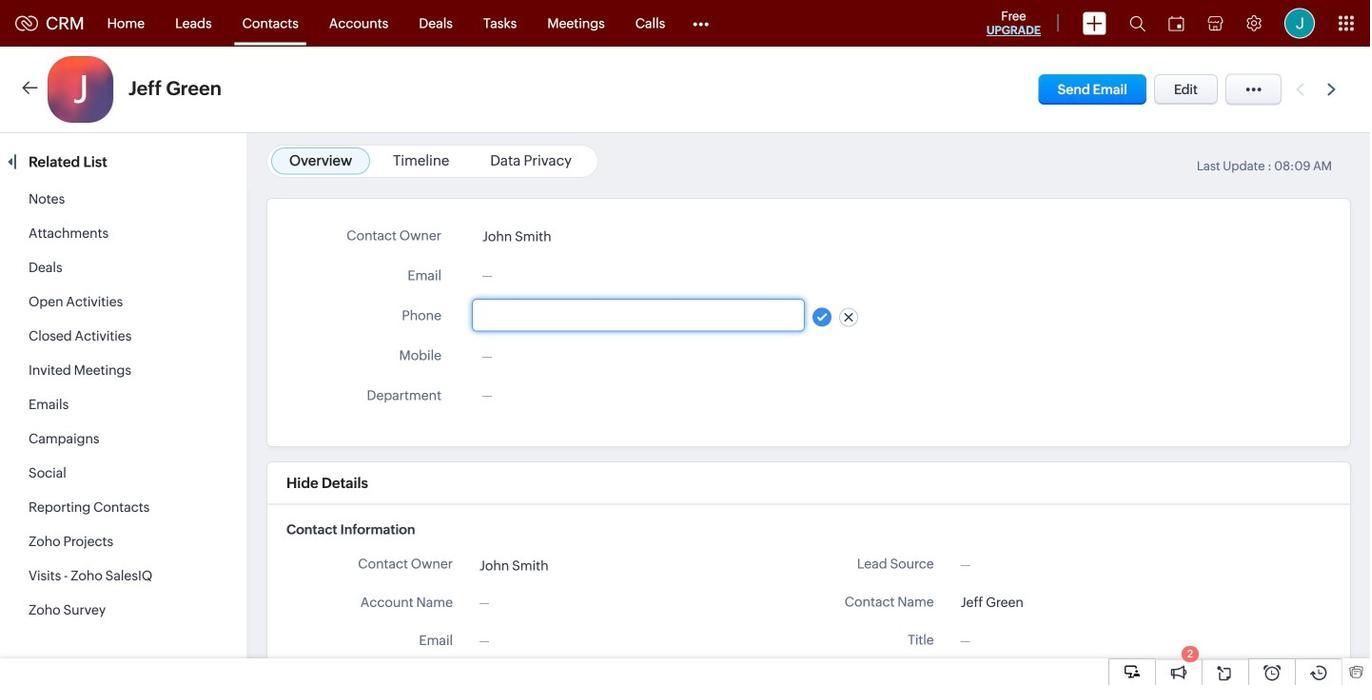 Task type: describe. For each thing, give the bounding box(es) containing it.
calendar image
[[1169, 16, 1185, 31]]

Other Modules field
[[681, 8, 722, 39]]

profile element
[[1273, 0, 1327, 46]]

profile image
[[1285, 8, 1315, 39]]



Task type: locate. For each thing, give the bounding box(es) containing it.
logo image
[[15, 16, 38, 31]]

search element
[[1118, 0, 1157, 47]]

next record image
[[1328, 83, 1340, 96]]

create menu element
[[1072, 0, 1118, 46]]

previous record image
[[1296, 83, 1305, 96]]

None text field
[[482, 308, 795, 325]]

create menu image
[[1083, 12, 1107, 35]]

search image
[[1130, 15, 1146, 31]]



Task type: vqa. For each thing, say whether or not it's contained in the screenshot.
loading icon
no



